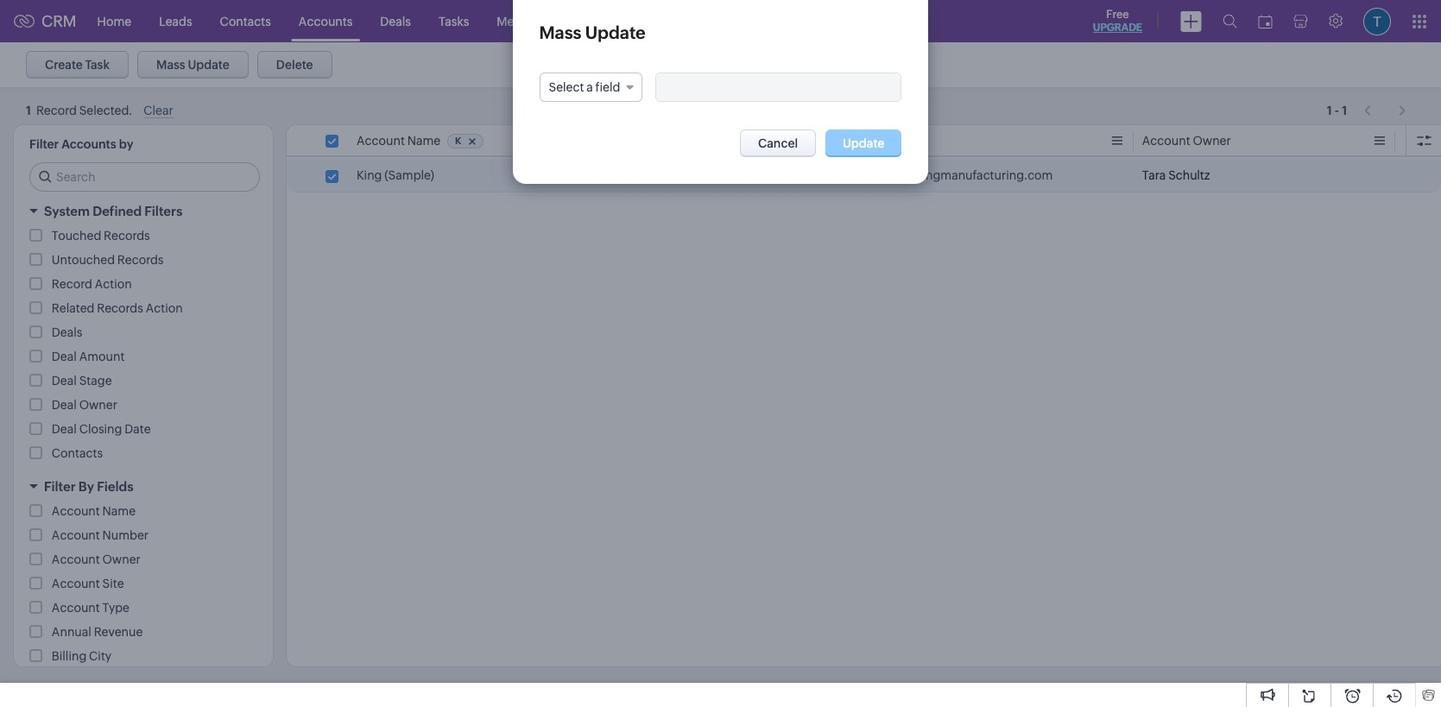 Task type: describe. For each thing, give the bounding box(es) containing it.
0 horizontal spatial action
[[95, 277, 132, 291]]

accounts link
[[285, 0, 366, 42]]

reports link
[[618, 0, 689, 42]]

create task
[[45, 58, 110, 72]]

filter accounts by
[[29, 137, 133, 151]]

defined
[[93, 204, 142, 218]]

http://kingmanufacturing.com
[[880, 168, 1053, 182]]

delete
[[276, 58, 313, 72]]

annual
[[52, 625, 91, 639]]

tasks link
[[425, 0, 483, 42]]

touched records
[[52, 229, 150, 243]]

related records action
[[52, 301, 183, 315]]

account up king
[[357, 134, 405, 148]]

filters
[[144, 204, 182, 218]]

system
[[44, 204, 90, 218]]

filter by fields button
[[14, 471, 273, 502]]

deal stage
[[52, 374, 112, 388]]

2 - from the top
[[1335, 103, 1339, 117]]

deal for deal owner
[[52, 398, 77, 412]]

0 horizontal spatial account owner
[[52, 553, 141, 566]]

0 horizontal spatial contacts
[[52, 446, 103, 460]]

Search text field
[[30, 163, 259, 191]]

task
[[85, 58, 110, 72]]

mass inside button
[[156, 58, 185, 72]]

closing
[[79, 422, 122, 436]]

0 vertical spatial account owner
[[1142, 134, 1231, 148]]

2 555- from the left
[[644, 168, 669, 182]]

deal for deal stage
[[52, 374, 77, 388]]

1 vertical spatial deals
[[52, 326, 82, 339]]

records for untouched
[[117, 253, 164, 267]]

1 horizontal spatial accounts
[[299, 14, 353, 28]]

1 1 - 1 from the top
[[1327, 100, 1347, 114]]

home
[[97, 14, 131, 28]]

1 horizontal spatial name
[[407, 134, 441, 148]]

billing
[[52, 649, 87, 663]]

king (sample)
[[357, 168, 434, 182]]

0 vertical spatial update
[[585, 22, 646, 42]]

1 horizontal spatial deals
[[380, 14, 411, 28]]

records for related
[[97, 301, 143, 315]]

mass update button
[[137, 51, 249, 79]]

account site
[[52, 577, 124, 591]]

mass update inside button
[[156, 58, 230, 72]]

calls
[[577, 14, 604, 28]]

selected.
[[79, 104, 132, 118]]

filter for filter accounts by
[[29, 137, 59, 151]]

1 horizontal spatial account name
[[357, 134, 441, 148]]

contacts link
[[206, 0, 285, 42]]

type
[[102, 601, 130, 615]]

king
[[357, 168, 382, 182]]

record action
[[52, 277, 132, 291]]

1 vertical spatial owner
[[79, 398, 117, 412]]

row group containing king (sample)
[[287, 159, 1441, 193]]

record
[[52, 277, 92, 291]]

field
[[595, 80, 620, 94]]

fields
[[97, 479, 133, 494]]

1 vertical spatial name
[[102, 504, 136, 518]]

city
[[89, 649, 112, 663]]

deal for deal amount
[[52, 350, 77, 364]]

a
[[587, 80, 593, 94]]

calls link
[[563, 0, 618, 42]]

king (sample) link
[[357, 167, 434, 184]]

records for touched
[[104, 229, 150, 243]]

meetings
[[497, 14, 549, 28]]

deal closing date
[[52, 422, 151, 436]]

system defined filters button
[[14, 196, 273, 226]]

1 vertical spatial account name
[[52, 504, 136, 518]]

touched
[[52, 229, 101, 243]]

filter for filter by fields
[[44, 479, 76, 494]]

clear
[[144, 104, 173, 118]]

create
[[45, 58, 83, 72]]

deal owner
[[52, 398, 117, 412]]

5555
[[669, 168, 697, 182]]

select a field
[[549, 80, 620, 94]]



Task type: vqa. For each thing, say whether or not it's contained in the screenshot.
Products
no



Task type: locate. For each thing, give the bounding box(es) containing it.
1 - 1
[[1327, 100, 1347, 114], [1327, 103, 1347, 117]]

update
[[585, 22, 646, 42], [188, 58, 230, 72]]

1 vertical spatial account owner
[[52, 553, 141, 566]]

1 horizontal spatial account owner
[[1142, 134, 1231, 148]]

annual revenue
[[52, 625, 143, 639]]

related
[[52, 301, 94, 315]]

delete button
[[257, 51, 332, 79]]

1 deal from the top
[[52, 350, 77, 364]]

deal left the stage
[[52, 374, 77, 388]]

records down defined
[[104, 229, 150, 243]]

deals link
[[366, 0, 425, 42]]

stage
[[79, 374, 112, 388]]

filter
[[29, 137, 59, 151], [44, 479, 76, 494]]

1 navigation from the top
[[1356, 94, 1415, 119]]

tara schultz
[[1142, 168, 1210, 182]]

contacts up delete button on the left top of page
[[220, 14, 271, 28]]

filter by fields
[[44, 479, 133, 494]]

update up field
[[585, 22, 646, 42]]

schultz
[[1169, 168, 1210, 182]]

action down 'untouched records'
[[146, 301, 183, 315]]

account owner down account number
[[52, 553, 141, 566]]

name down fields in the left bottom of the page
[[102, 504, 136, 518]]

1
[[1327, 100, 1332, 114], [1342, 100, 1347, 114], [1327, 103, 1332, 117], [1342, 103, 1347, 117], [26, 104, 31, 118]]

0 vertical spatial accounts
[[299, 14, 353, 28]]

0 horizontal spatial name
[[102, 504, 136, 518]]

deal for deal closing date
[[52, 422, 77, 436]]

records
[[104, 229, 150, 243], [117, 253, 164, 267], [97, 301, 143, 315]]

mass up "select"
[[539, 22, 582, 42]]

tara
[[1142, 168, 1166, 182]]

deals down related
[[52, 326, 82, 339]]

owner up the schultz
[[1193, 134, 1231, 148]]

update down leads link
[[188, 58, 230, 72]]

accounts
[[299, 14, 353, 28], [61, 137, 116, 151]]

crm
[[41, 12, 77, 30]]

2 navigation from the top
[[1356, 98, 1415, 123]]

deal down deal stage
[[52, 398, 77, 412]]

filter down record
[[29, 137, 59, 151]]

free upgrade
[[1093, 8, 1142, 34]]

account name up account number
[[52, 504, 136, 518]]

account number
[[52, 528, 149, 542]]

mass update up a
[[539, 22, 646, 42]]

account name
[[357, 134, 441, 148], [52, 504, 136, 518]]

account type
[[52, 601, 130, 615]]

free
[[1106, 8, 1129, 21]]

account name up the king (sample)
[[357, 134, 441, 148]]

deal
[[52, 350, 77, 364], [52, 374, 77, 388], [52, 398, 77, 412], [52, 422, 77, 436]]

by
[[78, 479, 94, 494]]

account up account type
[[52, 577, 100, 591]]

account owner up the schultz
[[1142, 134, 1231, 148]]

owner up closing
[[79, 398, 117, 412]]

reports
[[631, 14, 676, 28]]

1 vertical spatial mass update
[[156, 58, 230, 72]]

1 horizontal spatial mass update
[[539, 22, 646, 42]]

mass update down leads
[[156, 58, 230, 72]]

records down touched records
[[117, 253, 164, 267]]

select
[[549, 80, 584, 94]]

contacts
[[220, 14, 271, 28], [52, 446, 103, 460]]

555-555-5555
[[619, 168, 697, 182]]

create task button
[[26, 51, 129, 79]]

by
[[119, 137, 133, 151]]

2 vertical spatial records
[[97, 301, 143, 315]]

1 vertical spatial update
[[188, 58, 230, 72]]

1 - from the top
[[1335, 100, 1339, 114]]

0 vertical spatial filter
[[29, 137, 59, 151]]

1 vertical spatial action
[[146, 301, 183, 315]]

leads
[[159, 14, 192, 28]]

None text field
[[657, 73, 901, 101]]

row group
[[287, 159, 1441, 193]]

meetings link
[[483, 0, 563, 42]]

untouched
[[52, 253, 115, 267]]

account
[[357, 134, 405, 148], [1142, 134, 1190, 148], [52, 504, 100, 518], [52, 528, 100, 542], [52, 553, 100, 566], [52, 577, 100, 591], [52, 601, 100, 615]]

system defined filters
[[44, 204, 182, 218]]

account up annual
[[52, 601, 100, 615]]

revenue
[[94, 625, 143, 639]]

2 1 - 1 from the top
[[1327, 103, 1347, 117]]

account down 'by' at the bottom left of the page
[[52, 504, 100, 518]]

owner down number
[[102, 553, 141, 566]]

deals left tasks link
[[380, 14, 411, 28]]

0 vertical spatial contacts
[[220, 14, 271, 28]]

date
[[125, 422, 151, 436]]

0 vertical spatial name
[[407, 134, 441, 148]]

0 vertical spatial deals
[[380, 14, 411, 28]]

account up account site
[[52, 553, 100, 566]]

1 vertical spatial contacts
[[52, 446, 103, 460]]

accounts down the 1 record selected.
[[61, 137, 116, 151]]

account left number
[[52, 528, 100, 542]]

1 horizontal spatial update
[[585, 22, 646, 42]]

deal down deal owner
[[52, 422, 77, 436]]

0 horizontal spatial accounts
[[61, 137, 116, 151]]

(sample)
[[385, 168, 434, 182]]

billing city
[[52, 649, 112, 663]]

deal amount
[[52, 350, 125, 364]]

action up related records action
[[95, 277, 132, 291]]

record
[[36, 104, 77, 118]]

4 deal from the top
[[52, 422, 77, 436]]

filter inside "dropdown button"
[[44, 479, 76, 494]]

deal up deal stage
[[52, 350, 77, 364]]

2 deal from the top
[[52, 374, 77, 388]]

http://kingmanufacturing.com link
[[880, 167, 1053, 184]]

contacts down closing
[[52, 446, 103, 460]]

accounts up delete button on the left top of page
[[299, 14, 353, 28]]

home link
[[83, 0, 145, 42]]

1 vertical spatial filter
[[44, 479, 76, 494]]

untouched records
[[52, 253, 164, 267]]

1 vertical spatial accounts
[[61, 137, 116, 151]]

555-
[[619, 168, 644, 182], [644, 168, 669, 182]]

owner
[[1193, 134, 1231, 148], [79, 398, 117, 412], [102, 553, 141, 566]]

name left k
[[407, 134, 441, 148]]

0 vertical spatial records
[[104, 229, 150, 243]]

0 vertical spatial mass
[[539, 22, 582, 42]]

account owner
[[1142, 134, 1231, 148], [52, 553, 141, 566]]

1 horizontal spatial action
[[146, 301, 183, 315]]

crm link
[[14, 12, 77, 30]]

action
[[95, 277, 132, 291], [146, 301, 183, 315]]

records down the record action
[[97, 301, 143, 315]]

leads link
[[145, 0, 206, 42]]

1 555- from the left
[[619, 168, 644, 182]]

name
[[407, 134, 441, 148], [102, 504, 136, 518]]

amount
[[79, 350, 125, 364]]

0 horizontal spatial mass update
[[156, 58, 230, 72]]

cancel
[[758, 136, 798, 150]]

k
[[455, 136, 461, 146]]

1 horizontal spatial mass
[[539, 22, 582, 42]]

0 horizontal spatial deals
[[52, 326, 82, 339]]

mass
[[539, 22, 582, 42], [156, 58, 185, 72]]

update inside button
[[188, 58, 230, 72]]

1 vertical spatial mass
[[156, 58, 185, 72]]

website
[[880, 134, 926, 148]]

site
[[102, 577, 124, 591]]

1 record selected.
[[26, 104, 132, 118]]

tasks
[[439, 14, 469, 28]]

0 vertical spatial account name
[[357, 134, 441, 148]]

upgrade
[[1093, 22, 1142, 34]]

mass down leads
[[156, 58, 185, 72]]

number
[[102, 528, 149, 542]]

filter left 'by' at the bottom left of the page
[[44, 479, 76, 494]]

0 vertical spatial mass update
[[539, 22, 646, 42]]

1 vertical spatial records
[[117, 253, 164, 267]]

3 deal from the top
[[52, 398, 77, 412]]

0 horizontal spatial account name
[[52, 504, 136, 518]]

0 vertical spatial action
[[95, 277, 132, 291]]

cancel button
[[740, 130, 816, 157]]

-
[[1335, 100, 1339, 114], [1335, 103, 1339, 117]]

navigation
[[1356, 94, 1415, 119], [1356, 98, 1415, 123]]

0 vertical spatial owner
[[1193, 134, 1231, 148]]

account up tara schultz
[[1142, 134, 1190, 148]]

2 vertical spatial owner
[[102, 553, 141, 566]]

1 horizontal spatial contacts
[[220, 14, 271, 28]]

0 horizontal spatial mass
[[156, 58, 185, 72]]

0 horizontal spatial update
[[188, 58, 230, 72]]



